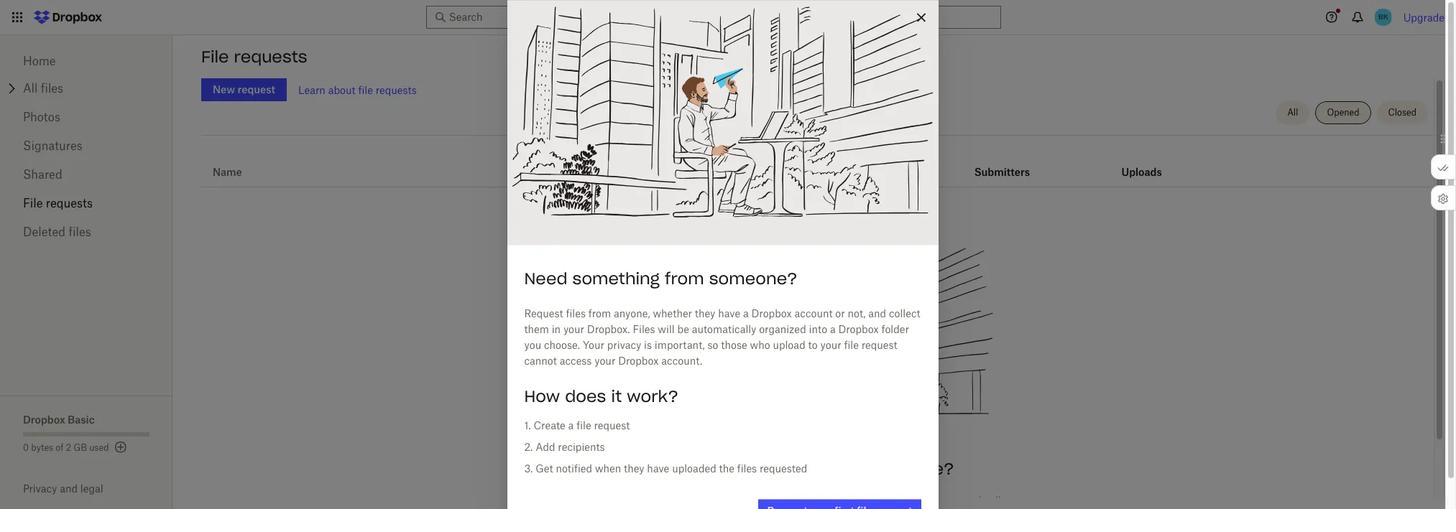 Task type: locate. For each thing, give the bounding box(es) containing it.
column header
[[974, 147, 1032, 181], [1122, 147, 1179, 181], [1375, 149, 1434, 178]]

1 vertical spatial file
[[23, 196, 43, 211]]

0 vertical spatial request
[[862, 339, 897, 351]]

or
[[835, 307, 845, 319], [931, 495, 940, 507]]

0 vertical spatial anyone,
[[614, 307, 650, 319]]

collect
[[889, 307, 920, 319], [984, 495, 1016, 507]]

0 vertical spatial file
[[358, 84, 373, 96]]

anyone, up files
[[614, 307, 650, 319]]

whether inside request files from anyone, whether they have a dropbox account or not, and collect them in your dropbox. files will be automatically organized into a dropbox folder you choose. your privacy is important, so those who upload to your file request cannot access your dropbox account.
[[653, 307, 692, 319]]

requests up learn at left
[[234, 47, 307, 67]]

need something from someone? up request files from anyone, whether they have a dropbox account or not, and collect
[[681, 459, 954, 479]]

2 horizontal spatial your
[[820, 339, 841, 351]]

0 horizontal spatial they
[[624, 462, 644, 474]]

shared
[[23, 167, 62, 182]]

1 horizontal spatial request
[[620, 495, 658, 507]]

2 vertical spatial file
[[577, 419, 591, 431]]

0 horizontal spatial not,
[[848, 307, 866, 319]]

your down your
[[595, 354, 615, 367]]

whether up will
[[653, 307, 692, 319]]

file
[[201, 47, 229, 67], [23, 196, 43, 211]]

collect inside request files from anyone, whether they have a dropbox account or not, and collect
[[984, 495, 1016, 507]]

1 horizontal spatial file
[[201, 47, 229, 67]]

not, inside request files from anyone, whether they have a dropbox account or not, and collect
[[943, 495, 961, 507]]

0 horizontal spatial requests
[[46, 196, 93, 211]]

someone?
[[709, 268, 798, 288], [866, 459, 954, 479]]

name
[[213, 166, 242, 178]]

0 vertical spatial something
[[573, 268, 660, 288]]

be
[[677, 323, 689, 335]]

1 horizontal spatial request
[[862, 339, 897, 351]]

account inside request files from anyone, whether they have a dropbox account or not, and collect them in your dropbox. files will be automatically organized into a dropbox folder you choose. your privacy is important, so those who upload to your file request cannot access your dropbox account.
[[795, 307, 833, 319]]

0 horizontal spatial or
[[835, 307, 845, 319]]

whether inside request files from anyone, whether they have a dropbox account or not, and collect
[[748, 495, 787, 507]]

1 vertical spatial or
[[931, 495, 940, 507]]

file requests link
[[23, 189, 149, 218]]

0 horizontal spatial column header
[[974, 147, 1032, 181]]

requests inside "file requests" link
[[46, 196, 93, 211]]

need something from someone?
[[524, 268, 798, 288], [681, 459, 954, 479]]

learn
[[298, 84, 325, 96]]

0 horizontal spatial have
[[647, 462, 669, 474]]

you
[[524, 339, 541, 351]]

request for request files from anyone, whether they have a dropbox account or not, and collect
[[620, 495, 658, 507]]

0 horizontal spatial your
[[563, 323, 584, 335]]

1 horizontal spatial and
[[868, 307, 886, 319]]

1 vertical spatial they
[[624, 462, 644, 474]]

opened
[[1327, 107, 1360, 118]]

0 vertical spatial need something from someone?
[[524, 268, 798, 288]]

1 vertical spatial request
[[594, 419, 630, 431]]

your right in
[[563, 323, 584, 335]]

they for request files from anyone, whether they have a dropbox account or not, and collect them in your dropbox. files will be automatically organized into a dropbox folder you choose. your privacy is important, so those who upload to your file request cannot access your dropbox account.
[[695, 307, 715, 319]]

privacy
[[607, 339, 641, 351]]

whether for request files from anyone, whether they have a dropbox account or not, and collect them in your dropbox. files will be automatically organized into a dropbox folder you choose. your privacy is important, so those who upload to your file request cannot access your dropbox account.
[[653, 307, 692, 319]]

2 horizontal spatial have
[[813, 495, 836, 507]]

they inside request files from anyone, whether they have a dropbox account or not, and collect them in your dropbox. files will be automatically organized into a dropbox folder you choose. your privacy is important, so those who upload to your file request cannot access your dropbox account.
[[695, 307, 715, 319]]

file right about
[[358, 84, 373, 96]]

1 horizontal spatial or
[[931, 495, 940, 507]]

files
[[69, 225, 91, 239], [566, 307, 586, 319], [737, 462, 757, 474], [661, 495, 681, 507]]

file right the to
[[844, 339, 859, 351]]

from inside request files from anyone, whether they have a dropbox account or not, and collect them in your dropbox. files will be automatically organized into a dropbox folder you choose. your privacy is important, so those who upload to your file request cannot access your dropbox account.
[[588, 307, 611, 319]]

2 horizontal spatial column header
[[1375, 149, 1434, 178]]

0 horizontal spatial whether
[[653, 307, 692, 319]]

from up 'dropbox.'
[[588, 307, 611, 319]]

request
[[862, 339, 897, 351], [594, 419, 630, 431]]

0 horizontal spatial collect
[[889, 307, 920, 319]]

0 bytes of 2 gb used
[[23, 443, 109, 454]]

files inside request files from anyone, whether they have a dropbox account or not, and collect them in your dropbox. files will be automatically organized into a dropbox folder you choose. your privacy is important, so those who upload to your file request cannot access your dropbox account.
[[566, 307, 586, 319]]

they inside request files from anyone, whether they have a dropbox account or not, and collect
[[790, 495, 811, 507]]

have inside request files from anyone, whether they have a dropbox account or not, and collect
[[813, 495, 836, 507]]

from inside request files from anyone, whether they have a dropbox account or not, and collect
[[684, 495, 706, 507]]

0 horizontal spatial someone?
[[709, 268, 798, 288]]

request up them
[[524, 307, 563, 319]]

2 vertical spatial they
[[790, 495, 811, 507]]

1 vertical spatial file
[[844, 339, 859, 351]]

from down uploaded
[[684, 495, 706, 507]]

anyone,
[[614, 307, 650, 319], [709, 495, 745, 507]]

0 horizontal spatial need
[[524, 268, 567, 288]]

your
[[563, 323, 584, 335], [820, 339, 841, 351], [595, 354, 615, 367]]

or for request files from anyone, whether they have a dropbox account or not, and collect
[[931, 495, 940, 507]]

they down requested
[[790, 495, 811, 507]]

or inside request files from anyone, whether they have a dropbox account or not, and collect
[[931, 495, 940, 507]]

or inside request files from anyone, whether they have a dropbox account or not, and collect them in your dropbox. files will be automatically organized into a dropbox folder you choose. your privacy is important, so those who upload to your file request cannot access your dropbox account.
[[835, 307, 845, 319]]

anyone, for request files from anyone, whether they have a dropbox account or not, and collect
[[709, 495, 745, 507]]

deleted files link
[[23, 218, 149, 247]]

1 horizontal spatial they
[[695, 307, 715, 319]]

request down 3. get notified when they have uploaded the files requested
[[620, 495, 658, 507]]

0 vertical spatial collect
[[889, 307, 920, 319]]

get more space image
[[112, 439, 129, 456]]

0 horizontal spatial file requests
[[23, 196, 93, 211]]

1 vertical spatial whether
[[748, 495, 787, 507]]

anyone, inside request files from anyone, whether they have a dropbox account or not, and collect them in your dropbox. files will be automatically organized into a dropbox folder you choose. your privacy is important, so those who upload to your file request cannot access your dropbox account.
[[614, 307, 650, 319]]

0 horizontal spatial anyone,
[[614, 307, 650, 319]]

row
[[201, 141, 1434, 188]]

to
[[808, 339, 818, 351]]

file requests up learn at left
[[201, 47, 307, 67]]

from up request files from anyone, whether they have a dropbox account or not, and collect
[[821, 459, 861, 479]]

1 horizontal spatial file requests
[[201, 47, 307, 67]]

2. add recipients
[[524, 441, 605, 453]]

request inside request files from anyone, whether they have a dropbox account or not, and collect them in your dropbox. files will be automatically organized into a dropbox folder you choose. your privacy is important, so those who upload to your file request cannot access your dropbox account.
[[524, 307, 563, 319]]

shared link
[[23, 160, 149, 189]]

something up request files from anyone, whether they have a dropbox account or not, and collect
[[729, 459, 816, 479]]

2 vertical spatial requests
[[46, 196, 93, 211]]

1 vertical spatial someone?
[[866, 459, 954, 479]]

request inside request files from anyone, whether they have a dropbox account or not, and collect them in your dropbox. files will be automatically organized into a dropbox folder you choose. your privacy is important, so those who upload to your file request cannot access your dropbox account.
[[862, 339, 897, 351]]

and inside request files from anyone, whether they have a dropbox account or not, and collect them in your dropbox. files will be automatically organized into a dropbox folder you choose. your privacy is important, so those who upload to your file request cannot access your dropbox account.
[[868, 307, 886, 319]]

file up recipients
[[577, 419, 591, 431]]

gb
[[74, 443, 87, 454]]

files up choose.
[[566, 307, 586, 319]]

your right the to
[[820, 339, 841, 351]]

files down "file requests" link
[[69, 225, 91, 239]]

requests up deleted files
[[46, 196, 93, 211]]

1 vertical spatial something
[[729, 459, 816, 479]]

anyone, down the
[[709, 495, 745, 507]]

request down folder
[[862, 339, 897, 351]]

1 horizontal spatial have
[[718, 307, 740, 319]]

1 horizontal spatial not,
[[943, 495, 961, 507]]

3.
[[524, 462, 533, 474]]

0 vertical spatial they
[[695, 307, 715, 319]]

0 vertical spatial your
[[563, 323, 584, 335]]

request for request files from anyone, whether they have a dropbox account or not, and collect them in your dropbox. files will be automatically organized into a dropbox folder you choose. your privacy is important, so those who upload to your file request cannot access your dropbox account.
[[524, 307, 563, 319]]

1 horizontal spatial whether
[[748, 495, 787, 507]]

1 horizontal spatial something
[[729, 459, 816, 479]]

dialog containing need something from someone?
[[507, 0, 938, 510]]

1 horizontal spatial your
[[595, 354, 615, 367]]

1 horizontal spatial requests
[[234, 47, 307, 67]]

dropbox
[[751, 307, 792, 319], [838, 323, 879, 335], [618, 354, 659, 367], [23, 414, 65, 426], [847, 495, 887, 507]]

0 vertical spatial file requests
[[201, 47, 307, 67]]

request inside request files from anyone, whether they have a dropbox account or not, and collect
[[620, 495, 658, 507]]

closed button
[[1377, 101, 1428, 124]]

files
[[633, 323, 655, 335]]

1 horizontal spatial collect
[[984, 495, 1016, 507]]

1 horizontal spatial account
[[890, 495, 928, 507]]

anyone, inside request files from anyone, whether they have a dropbox account or not, and collect
[[709, 495, 745, 507]]

is
[[644, 339, 652, 351]]

they up the automatically
[[695, 307, 715, 319]]

from up be
[[665, 268, 704, 288]]

whether
[[653, 307, 692, 319], [748, 495, 787, 507]]

account for request files from anyone, whether they have a dropbox account or not, and collect them in your dropbox. files will be automatically organized into a dropbox folder you choose. your privacy is important, so those who upload to your file request cannot access your dropbox account.
[[795, 307, 833, 319]]

of
[[56, 443, 64, 454]]

not,
[[848, 307, 866, 319], [943, 495, 961, 507]]

files down 3. get notified when they have uploaded the files requested
[[661, 495, 681, 507]]

1 vertical spatial anyone,
[[709, 495, 745, 507]]

and inside request files from anyone, whether they have a dropbox account or not, and collect
[[964, 495, 981, 507]]

need something from someone? up will
[[524, 268, 798, 288]]

1 vertical spatial collect
[[984, 495, 1016, 507]]

file requests
[[201, 47, 307, 67], [23, 196, 93, 211]]

requests
[[234, 47, 307, 67], [376, 84, 417, 96], [46, 196, 93, 211]]

they right when
[[624, 462, 644, 474]]

2 horizontal spatial file
[[844, 339, 859, 351]]

not, inside request files from anyone, whether they have a dropbox account or not, and collect them in your dropbox. files will be automatically organized into a dropbox folder you choose. your privacy is important, so those who upload to your file request cannot access your dropbox account.
[[848, 307, 866, 319]]

have for request files from anyone, whether they have a dropbox account or not, and collect them in your dropbox. files will be automatically organized into a dropbox folder you choose. your privacy is important, so those who upload to your file request cannot access your dropbox account.
[[718, 307, 740, 319]]

work?
[[627, 386, 679, 406]]

all button
[[1276, 101, 1310, 124]]

0 vertical spatial whether
[[653, 307, 692, 319]]

2 horizontal spatial and
[[964, 495, 981, 507]]

dropbox basic
[[23, 414, 95, 426]]

used
[[89, 443, 109, 454]]

2 horizontal spatial requests
[[376, 84, 417, 96]]

2
[[66, 443, 71, 454]]

0 vertical spatial request
[[524, 307, 563, 319]]

0 vertical spatial or
[[835, 307, 845, 319]]

account inside request files from anyone, whether they have a dropbox account or not, and collect
[[890, 495, 928, 507]]

0 vertical spatial file
[[201, 47, 229, 67]]

2 horizontal spatial they
[[790, 495, 811, 507]]

request down it
[[594, 419, 630, 431]]

whether for request files from anyone, whether they have a dropbox account or not, and collect
[[748, 495, 787, 507]]

1 vertical spatial requests
[[376, 84, 417, 96]]

request
[[524, 307, 563, 319], [620, 495, 658, 507]]

and
[[868, 307, 886, 319], [60, 483, 78, 495], [964, 495, 981, 507]]

0 horizontal spatial file
[[358, 84, 373, 96]]

0 vertical spatial account
[[795, 307, 833, 319]]

created
[[533, 166, 572, 178]]

the
[[719, 462, 734, 474]]

2 vertical spatial have
[[813, 495, 836, 507]]

something up 'dropbox.'
[[573, 268, 660, 288]]

1 vertical spatial not,
[[943, 495, 961, 507]]

something
[[573, 268, 660, 288], [729, 459, 816, 479]]

0 horizontal spatial and
[[60, 483, 78, 495]]

0 horizontal spatial request
[[524, 307, 563, 319]]

dialog
[[507, 0, 938, 510]]

files for request files from anyone, whether they have a dropbox account or not, and collect them in your dropbox. files will be automatically organized into a dropbox folder you choose. your privacy is important, so those who upload to your file request cannot access your dropbox account.
[[566, 307, 586, 319]]

and for request files from anyone, whether they have a dropbox account or not, and collect them in your dropbox. files will be automatically organized into a dropbox folder you choose. your privacy is important, so those who upload to your file request cannot access your dropbox account.
[[868, 307, 886, 319]]

from
[[665, 268, 704, 288], [588, 307, 611, 319], [821, 459, 861, 479], [684, 495, 706, 507]]

collect inside request files from anyone, whether they have a dropbox account or not, and collect them in your dropbox. files will be automatically organized into a dropbox folder you choose. your privacy is important, so those who upload to your file request cannot access your dropbox account.
[[889, 307, 920, 319]]

in
[[552, 323, 561, 335]]

signatures
[[23, 139, 82, 153]]

requested
[[760, 462, 807, 474]]

file
[[358, 84, 373, 96], [844, 339, 859, 351], [577, 419, 591, 431]]

0 vertical spatial have
[[718, 307, 740, 319]]

whether down requested
[[748, 495, 787, 507]]

1 vertical spatial need
[[681, 459, 724, 479]]

0 vertical spatial not,
[[848, 307, 866, 319]]

files right the
[[737, 462, 757, 474]]

0 horizontal spatial account
[[795, 307, 833, 319]]

how does it work?
[[524, 386, 679, 406]]

who
[[750, 339, 770, 351]]

have inside request files from anyone, whether they have a dropbox account or not, and collect them in your dropbox. files will be automatically organized into a dropbox folder you choose. your privacy is important, so those who upload to your file request cannot access your dropbox account.
[[718, 307, 740, 319]]

file requests up deleted files
[[23, 196, 93, 211]]

0 horizontal spatial file
[[23, 196, 43, 211]]

account
[[795, 307, 833, 319], [890, 495, 928, 507]]

home
[[23, 54, 56, 68]]

files inside the deleted files link
[[69, 225, 91, 239]]

requests right about
[[376, 84, 417, 96]]

file inside "file requests" link
[[23, 196, 43, 211]]

row containing name
[[201, 141, 1434, 188]]

1 vertical spatial request
[[620, 495, 658, 507]]

legal
[[80, 483, 103, 495]]

learn about file requests link
[[298, 84, 417, 96]]

1 vertical spatial account
[[890, 495, 928, 507]]

1 horizontal spatial anyone,
[[709, 495, 745, 507]]

files inside request files from anyone, whether they have a dropbox account or not, and collect
[[661, 495, 681, 507]]

signatures link
[[23, 132, 149, 160]]

need
[[524, 268, 567, 288], [681, 459, 724, 479]]

dropbox logo - go to the homepage image
[[29, 6, 107, 29]]

have
[[718, 307, 740, 319], [647, 462, 669, 474], [813, 495, 836, 507]]

not, for request files from anyone, whether they have a dropbox account or not, and collect them in your dropbox. files will be automatically organized into a dropbox folder you choose. your privacy is important, so those who upload to your file request cannot access your dropbox account.
[[848, 307, 866, 319]]



Task type: vqa. For each thing, say whether or not it's contained in the screenshot.
Documents for Documents appear here
no



Task type: describe. For each thing, give the bounding box(es) containing it.
home link
[[23, 47, 149, 75]]

have for request files from anyone, whether they have a dropbox account or not, and collect
[[813, 495, 836, 507]]

access
[[560, 354, 592, 367]]

your
[[583, 339, 604, 351]]

1.
[[524, 419, 531, 431]]

about
[[328, 84, 356, 96]]

all
[[1287, 107, 1298, 118]]

1. create a file request
[[524, 419, 630, 431]]

files for request files from anyone, whether they have a dropbox account or not, and collect
[[661, 495, 681, 507]]

photos
[[23, 110, 60, 124]]

pro trial element
[[804, 164, 827, 181]]

they for request files from anyone, whether they have a dropbox account or not, and collect
[[790, 495, 811, 507]]

basic
[[68, 414, 95, 426]]

dropbox.
[[587, 323, 630, 335]]

1 horizontal spatial someone?
[[866, 459, 954, 479]]

global header element
[[0, 0, 1456, 35]]

those
[[721, 339, 747, 351]]

them
[[524, 323, 549, 335]]

0 vertical spatial someone?
[[709, 268, 798, 288]]

recipients
[[558, 441, 605, 453]]

request files from anyone, whether they have a dropbox account or not, and collect them in your dropbox. files will be automatically organized into a dropbox folder you choose. your privacy is important, so those who upload to your file request cannot access your dropbox account.
[[524, 307, 920, 367]]

0 horizontal spatial something
[[573, 268, 660, 288]]

1 vertical spatial your
[[820, 339, 841, 351]]

photos link
[[23, 103, 149, 132]]

learn about file requests
[[298, 84, 417, 96]]

closed
[[1388, 107, 1417, 118]]

1 horizontal spatial column header
[[1122, 147, 1179, 181]]

how
[[524, 386, 560, 406]]

will
[[658, 323, 675, 335]]

privacy and legal
[[23, 483, 103, 495]]

1 horizontal spatial need
[[681, 459, 724, 479]]

add
[[536, 441, 555, 453]]

so
[[708, 339, 718, 351]]

deleted files
[[23, 225, 91, 239]]

or for request files from anyone, whether they have a dropbox account or not, and collect them in your dropbox. files will be automatically organized into a dropbox folder you choose. your privacy is important, so those who upload to your file request cannot access your dropbox account.
[[835, 307, 845, 319]]

and for request files from anyone, whether they have a dropbox account or not, and collect
[[964, 495, 981, 507]]

2.
[[524, 441, 533, 453]]

0 vertical spatial need
[[524, 268, 567, 288]]

account for request files from anyone, whether they have a dropbox account or not, and collect
[[890, 495, 928, 507]]

when
[[595, 462, 621, 474]]

uploaded
[[672, 462, 716, 474]]

privacy
[[23, 483, 57, 495]]

does
[[565, 386, 606, 406]]

account.
[[661, 354, 702, 367]]

folder
[[881, 323, 909, 335]]

organized
[[759, 323, 806, 335]]

0 vertical spatial requests
[[234, 47, 307, 67]]

collect for request files from anyone, whether they have a dropbox account or not, and collect
[[984, 495, 1016, 507]]

notified
[[556, 462, 592, 474]]

into
[[809, 323, 827, 335]]

it
[[611, 386, 622, 406]]

0
[[23, 443, 29, 454]]

files for deleted files
[[69, 225, 91, 239]]

deleted
[[23, 225, 65, 239]]

1 vertical spatial need something from someone?
[[681, 459, 954, 479]]

privacy and legal link
[[23, 483, 172, 495]]

anyone, for request files from anyone, whether they have a dropbox account or not, and collect them in your dropbox. files will be automatically organized into a dropbox folder you choose. your privacy is important, so those who upload to your file request cannot access your dropbox account.
[[614, 307, 650, 319]]

automatically
[[692, 323, 756, 335]]

1 horizontal spatial file
[[577, 419, 591, 431]]

upgrade link
[[1403, 11, 1445, 23]]

upload
[[773, 339, 805, 351]]

get
[[536, 462, 553, 474]]

upgrade
[[1403, 11, 1445, 23]]

file inside request files from anyone, whether they have a dropbox account or not, and collect them in your dropbox. files will be automatically organized into a dropbox folder you choose. your privacy is important, so those who upload to your file request cannot access your dropbox account.
[[844, 339, 859, 351]]

create
[[534, 419, 565, 431]]

request files from anyone, whether they have a dropbox account or not, and collect
[[620, 495, 1016, 510]]

dropbox inside request files from anyone, whether they have a dropbox account or not, and collect
[[847, 495, 887, 507]]

created button
[[533, 164, 572, 181]]

important,
[[655, 339, 705, 351]]

0 horizontal spatial request
[[594, 419, 630, 431]]

collect for request files from anyone, whether they have a dropbox account or not, and collect them in your dropbox. files will be automatically organized into a dropbox folder you choose. your privacy is important, so those who upload to your file request cannot access your dropbox account.
[[889, 307, 920, 319]]

not, for request files from anyone, whether they have a dropbox account or not, and collect
[[943, 495, 961, 507]]

a inside request files from anyone, whether they have a dropbox account or not, and collect
[[838, 495, 844, 507]]

bytes
[[31, 443, 53, 454]]

2 vertical spatial your
[[595, 354, 615, 367]]

1 vertical spatial have
[[647, 462, 669, 474]]

cannot
[[524, 354, 557, 367]]

choose.
[[544, 339, 580, 351]]

opened button
[[1316, 101, 1371, 124]]

3. get notified when they have uploaded the files requested
[[524, 462, 807, 474]]

1 vertical spatial file requests
[[23, 196, 93, 211]]



